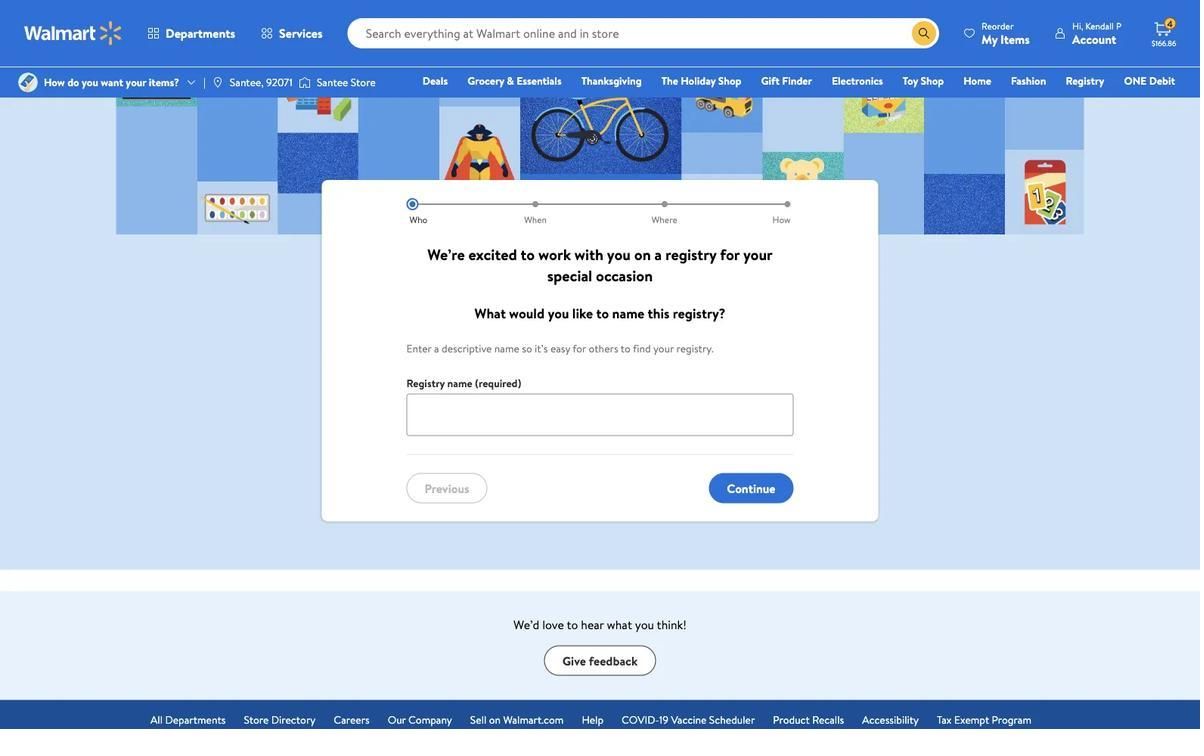 Task type: vqa. For each thing, say whether or not it's contained in the screenshot.
cup to the right
no



Task type: describe. For each thing, give the bounding box(es) containing it.
vaccine
[[671, 713, 707, 728]]

our company
[[388, 713, 452, 728]]

$166.86
[[1152, 38, 1177, 48]]

gift finder
[[761, 73, 812, 88]]

sell on walmart.com link
[[470, 712, 564, 728]]

registry
[[666, 244, 717, 265]]

account
[[1072, 31, 1117, 47]]

a inside we're excited to work with you on a registry for your special occasion
[[655, 244, 662, 265]]

descriptive
[[442, 342, 492, 356]]

registry.
[[677, 342, 714, 356]]

so
[[522, 342, 532, 356]]

1 horizontal spatial your
[[654, 342, 674, 356]]

think!
[[657, 616, 687, 633]]

recalls
[[812, 713, 844, 728]]

debit
[[1150, 73, 1175, 88]]

tax exempt program link
[[937, 712, 1032, 728]]

0 vertical spatial store
[[351, 75, 376, 90]]

grocery & essentials
[[468, 73, 562, 88]]

one debit walmart+
[[1124, 73, 1175, 109]]

services
[[279, 25, 323, 42]]

santee, 92071
[[230, 75, 293, 90]]

grocery & essentials link
[[461, 73, 569, 89]]

all departments link
[[151, 712, 226, 728]]

store directory link
[[244, 712, 316, 728]]

registry?
[[673, 304, 726, 323]]

you right what
[[635, 616, 654, 633]]

holiday
[[681, 73, 716, 88]]

grocery
[[468, 73, 504, 88]]

your inside we're excited to work with you on a registry for your special occasion
[[743, 244, 773, 265]]

electronics
[[832, 73, 883, 88]]

sell on walmart.com
[[470, 713, 564, 728]]

occasion
[[596, 265, 653, 286]]

deals
[[423, 73, 448, 88]]

careers link
[[334, 712, 370, 728]]

store directory
[[244, 713, 316, 728]]

1 vertical spatial store
[[244, 713, 269, 728]]

you left like
[[548, 304, 569, 323]]

we'd love to hear what you think!
[[514, 616, 687, 633]]

walmart.com
[[503, 713, 564, 728]]

accessibility link
[[862, 712, 919, 728]]

santee store
[[317, 75, 376, 90]]

0 horizontal spatial on
[[489, 713, 501, 728]]

what
[[607, 616, 632, 633]]

tax exempt program
[[937, 713, 1032, 728]]

one
[[1124, 73, 1147, 88]]

walmart+
[[1130, 95, 1175, 109]]

our company link
[[388, 712, 452, 728]]

Walmart Site-Wide search field
[[348, 18, 939, 48]]

directory
[[271, 713, 316, 728]]

hear
[[581, 616, 604, 633]]

santee,
[[230, 75, 264, 90]]

0 horizontal spatial your
[[126, 75, 146, 90]]

continue button
[[709, 473, 794, 504]]

|
[[203, 75, 206, 90]]

kendall
[[1086, 19, 1114, 32]]

we'd
[[514, 616, 540, 633]]

toy shop link
[[896, 73, 951, 89]]

services button
[[248, 15, 336, 51]]

previous button
[[407, 473, 488, 504]]

find
[[633, 342, 651, 356]]

how for how
[[773, 213, 791, 226]]

finder
[[782, 73, 812, 88]]

work
[[539, 244, 571, 265]]

reorder my items
[[982, 19, 1030, 47]]

one debit link
[[1117, 73, 1182, 89]]

items
[[1001, 31, 1030, 47]]

to right like
[[596, 304, 609, 323]]

0 vertical spatial name
[[612, 304, 645, 323]]

like
[[572, 304, 593, 323]]

program
[[992, 713, 1032, 728]]

 image for santee, 92071
[[212, 76, 224, 88]]

feedback
[[589, 653, 638, 669]]

gift
[[761, 73, 780, 88]]

scheduler
[[709, 713, 755, 728]]

when
[[524, 213, 547, 226]]

our
[[388, 713, 406, 728]]

 image for santee store
[[299, 75, 311, 90]]

santee
[[317, 75, 348, 90]]

help link
[[582, 712, 604, 728]]

where
[[652, 213, 678, 226]]

love
[[542, 616, 564, 633]]

92071
[[266, 75, 293, 90]]

toy shop
[[903, 73, 944, 88]]

all departments
[[151, 713, 226, 728]]

2 shop from the left
[[921, 73, 944, 88]]

we're
[[427, 244, 465, 265]]



Task type: locate. For each thing, give the bounding box(es) containing it.
1 vertical spatial how
[[773, 213, 791, 226]]

1 horizontal spatial store
[[351, 75, 376, 90]]

shop right holiday
[[718, 73, 742, 88]]

to inside we're excited to work with you on a registry for your special occasion
[[521, 244, 535, 265]]

name
[[612, 304, 645, 323], [494, 342, 520, 356], [447, 376, 473, 391]]

0 vertical spatial for
[[720, 244, 740, 265]]

gift finder link
[[755, 73, 819, 89]]

walmart image
[[24, 21, 123, 45]]

Search search field
[[348, 18, 939, 48]]

for right the registry
[[720, 244, 740, 265]]

store left directory
[[244, 713, 269, 728]]

walmart+ link
[[1123, 94, 1182, 110]]

how inside list item
[[773, 213, 791, 226]]

departments up |
[[166, 25, 235, 42]]

0 vertical spatial departments
[[166, 25, 235, 42]]

0 vertical spatial registry
[[1066, 73, 1105, 88]]

1 vertical spatial departments
[[165, 713, 226, 728]]

who
[[410, 213, 428, 226]]

departments inside departments popup button
[[166, 25, 235, 42]]

0 vertical spatial a
[[655, 244, 662, 265]]

sell
[[470, 713, 487, 728]]

it's
[[535, 342, 548, 356]]

0 horizontal spatial shop
[[718, 73, 742, 88]]

0 horizontal spatial  image
[[212, 76, 224, 88]]

registry for registry name (required)
[[407, 376, 445, 391]]

enter
[[407, 342, 432, 356]]

for
[[720, 244, 740, 265], [573, 342, 586, 356]]

registry down account
[[1066, 73, 1105, 88]]

company
[[408, 713, 452, 728]]

to left find
[[621, 342, 631, 356]]

your
[[126, 75, 146, 90], [743, 244, 773, 265], [654, 342, 674, 356]]

1 horizontal spatial on
[[634, 244, 651, 265]]

how list item
[[729, 199, 794, 226]]

home
[[964, 73, 992, 88]]

what
[[475, 304, 506, 323]]

your down how list item
[[743, 244, 773, 265]]

name down the descriptive
[[447, 376, 473, 391]]

who list item
[[407, 199, 471, 226]]

registry down 'enter'
[[407, 376, 445, 391]]

do
[[67, 75, 79, 90]]

0 vertical spatial your
[[126, 75, 146, 90]]

registry inside registry 'link'
[[1066, 73, 1105, 88]]

1 vertical spatial registry
[[407, 376, 445, 391]]

we're excited to work with you on a registry for your special occasion
[[427, 244, 773, 286]]

you right with
[[607, 244, 631, 265]]

give feedback button
[[544, 646, 656, 676]]

shop right toy
[[921, 73, 944, 88]]

home link
[[957, 73, 998, 89]]

to
[[521, 244, 535, 265], [596, 304, 609, 323], [621, 342, 631, 356], [567, 616, 578, 633]]

a left the registry
[[655, 244, 662, 265]]

4
[[1167, 17, 1173, 30]]

thanksgiving link
[[575, 73, 649, 89]]

give
[[563, 653, 586, 669]]

name left so at the top
[[494, 342, 520, 356]]

want
[[101, 75, 123, 90]]

1 vertical spatial your
[[743, 244, 773, 265]]

registry for registry
[[1066, 73, 1105, 88]]

you inside we're excited to work with you on a registry for your special occasion
[[607, 244, 631, 265]]

p
[[1116, 19, 1122, 32]]

careers
[[334, 713, 370, 728]]

departments right all
[[165, 713, 226, 728]]

product recalls
[[773, 713, 844, 728]]

 image
[[18, 73, 38, 92]]

your right find
[[654, 342, 674, 356]]

store right santee
[[351, 75, 376, 90]]

1 horizontal spatial registry
[[1066, 73, 1105, 88]]

1 vertical spatial a
[[434, 342, 439, 356]]

my
[[982, 31, 998, 47]]

0 horizontal spatial how
[[44, 75, 65, 90]]

1 vertical spatial for
[[573, 342, 586, 356]]

store
[[351, 75, 376, 90], [244, 713, 269, 728]]

0 vertical spatial on
[[634, 244, 651, 265]]

essentials
[[517, 73, 562, 88]]

covid-
[[622, 713, 659, 728]]

2 horizontal spatial name
[[612, 304, 645, 323]]

you right the do
[[82, 75, 98, 90]]

on right sell
[[489, 713, 501, 728]]

a right 'enter'
[[434, 342, 439, 356]]

toy
[[903, 73, 918, 88]]

would
[[509, 304, 545, 323]]

you
[[82, 75, 98, 90], [607, 244, 631, 265], [548, 304, 569, 323], [635, 616, 654, 633]]

1 vertical spatial name
[[494, 342, 520, 356]]

the
[[662, 73, 678, 88]]

&
[[507, 73, 514, 88]]

1 vertical spatial on
[[489, 713, 501, 728]]

name left this
[[612, 304, 645, 323]]

2 vertical spatial name
[[447, 376, 473, 391]]

for right easy
[[573, 342, 586, 356]]

thanksgiving
[[581, 73, 642, 88]]

easy
[[551, 342, 570, 356]]

shop
[[718, 73, 742, 88], [921, 73, 944, 88]]

on inside we're excited to work with you on a registry for your special occasion
[[634, 244, 651, 265]]

exempt
[[954, 713, 990, 728]]

the holiday shop link
[[655, 73, 748, 89]]

deals link
[[416, 73, 455, 89]]

product recalls link
[[773, 712, 844, 728]]

this
[[648, 304, 670, 323]]

 image right |
[[212, 76, 224, 88]]

1 horizontal spatial shop
[[921, 73, 944, 88]]

hi,
[[1072, 19, 1084, 32]]

all
[[151, 713, 163, 728]]

1 horizontal spatial  image
[[299, 75, 311, 90]]

0 horizontal spatial for
[[573, 342, 586, 356]]

your right want
[[126, 75, 146, 90]]

the holiday shop
[[662, 73, 742, 88]]

give feedback
[[563, 653, 638, 669]]

with
[[575, 244, 604, 265]]

departments inside all departments link
[[165, 713, 226, 728]]

(required)
[[475, 376, 521, 391]]

1 shop from the left
[[718, 73, 742, 88]]

tax
[[937, 713, 952, 728]]

2 horizontal spatial your
[[743, 244, 773, 265]]

continue
[[727, 480, 776, 497]]

0 horizontal spatial a
[[434, 342, 439, 356]]

to left work
[[521, 244, 535, 265]]

others
[[589, 342, 618, 356]]

0 horizontal spatial registry
[[407, 376, 445, 391]]

electronics link
[[825, 73, 890, 89]]

list containing who
[[407, 199, 794, 226]]

enter a descriptive name so it's easy for others to find your registry.
[[407, 342, 714, 356]]

0 vertical spatial how
[[44, 75, 65, 90]]

how for how do you want your items?
[[44, 75, 65, 90]]

a
[[655, 244, 662, 265], [434, 342, 439, 356]]

1 horizontal spatial name
[[494, 342, 520, 356]]

special
[[547, 265, 592, 286]]

2 vertical spatial your
[[654, 342, 674, 356]]

on down where list item
[[634, 244, 651, 265]]

to right love
[[567, 616, 578, 633]]

1 horizontal spatial for
[[720, 244, 740, 265]]

 image
[[299, 75, 311, 90], [212, 76, 224, 88]]

what would you like to name this registry?
[[475, 304, 726, 323]]

when list item
[[471, 199, 600, 226]]

product
[[773, 713, 810, 728]]

fashion
[[1011, 73, 1046, 88]]

search icon image
[[918, 27, 930, 39]]

0 horizontal spatial store
[[244, 713, 269, 728]]

list
[[407, 199, 794, 226]]

for inside we're excited to work with you on a registry for your special occasion
[[720, 244, 740, 265]]

0 horizontal spatial name
[[447, 376, 473, 391]]

1 horizontal spatial how
[[773, 213, 791, 226]]

reorder
[[982, 19, 1014, 32]]

registry link
[[1059, 73, 1111, 89]]

Registry name (required) text field
[[407, 394, 794, 436]]

where list item
[[600, 199, 729, 226]]

accessibility
[[862, 713, 919, 728]]

1 horizontal spatial a
[[655, 244, 662, 265]]

departments button
[[135, 15, 248, 51]]

 image right 92071
[[299, 75, 311, 90]]



